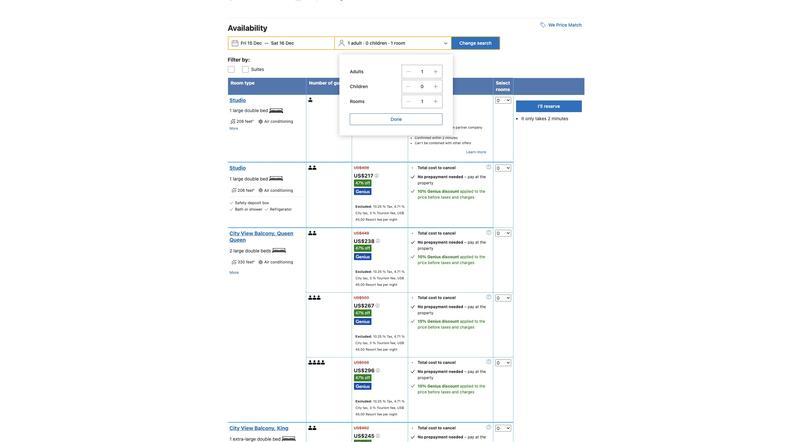 Task type: describe. For each thing, give the bounding box(es) containing it.
tax, for us$217
[[387, 205, 394, 209]]

2 before from the top
[[428, 261, 440, 265]]

offers
[[462, 141, 472, 145]]

charges for second more details on meals and payment options icon from the top of the page
[[460, 325, 475, 330]]

cost for us$245
[[429, 426, 437, 431]]

pay
[[415, 108, 422, 113]]

charges for more details on meals and payment options image
[[460, 195, 475, 200]]

partner
[[456, 126, 468, 129]]

total cost to cancel for us$238
[[418, 231, 456, 236]]

—
[[265, 40, 269, 46]]

4 prepayment from the top
[[425, 370, 448, 375]]

– pay at the property for us$245
[[418, 435, 486, 443]]

extra-
[[233, 437, 246, 442]]

4 total cost to cancel from the top
[[418, 361, 456, 365]]

minutes inside confirmed within 2 minutes can't be combined with other offers
[[446, 136, 458, 140]]

rooms
[[350, 99, 365, 104]]

10.25 % tax, 4.71 % city tax, 3 % tourism fee, us$ 45.00 resort fee per night for us$238
[[356, 270, 405, 287]]

or
[[245, 207, 248, 212]]

4 total from the top
[[418, 361, 428, 365]]

facilitated
[[410, 126, 427, 129]]

beds
[[261, 248, 271, 254]]

4 before from the top
[[428, 390, 440, 395]]

1 1 large double bed from the top
[[230, 108, 270, 113]]

1 before from the top
[[428, 195, 440, 200]]

47% off for us$238
[[356, 246, 370, 251]]

your
[[411, 80, 421, 86]]

within
[[433, 136, 442, 140]]

pay for us$245
[[468, 435, 475, 440]]

10.25 for us$267
[[373, 335, 382, 339]]

us$267
[[354, 303, 376, 309]]

learn more link
[[467, 149, 487, 155]]

total for us$217
[[418, 166, 428, 170]]

number
[[309, 80, 327, 86]]

4 pay from the top
[[468, 370, 475, 375]]

4 no from the top
[[418, 370, 424, 375]]

4 – pay at the property from the top
[[418, 370, 486, 381]]

sat 16 dec button
[[269, 37, 297, 49]]

1 conditioning from the top
[[271, 119, 293, 124]]

45.00 for us$238
[[356, 283, 365, 287]]

3 before from the top
[[428, 325, 440, 330]]

4 needed from the top
[[449, 370, 464, 375]]

47% off for us$296
[[356, 376, 370, 381]]

3 no prepayment needed from the top
[[418, 305, 464, 310]]

+us$83
[[354, 106, 369, 111]]

us$448
[[354, 231, 370, 236]]

takes
[[536, 116, 547, 121]]

3 more details on meals and payment options image from the top
[[487, 360, 491, 364]]

1 vertical spatial 206 feet²
[[238, 188, 255, 193]]

total for us$245
[[418, 426, 428, 431]]

1 dec from the left
[[254, 40, 262, 46]]

tax, for us$267
[[387, 335, 394, 339]]

i'll reserve
[[538, 104, 561, 109]]

suites group
[[223, 61, 585, 73]]

safety deposit box
[[235, 200, 269, 205]]

no for us$217
[[418, 175, 424, 179]]

applied for more details on meals and payment options image
[[460, 189, 474, 194]]

large down city view balcony, king
[[246, 437, 256, 442]]

it only takes 2 minutes
[[522, 116, 569, 121]]

• for us$217
[[412, 165, 414, 170]]

47% for us$238
[[356, 246, 364, 251]]

feet² for us$217
[[246, 188, 255, 193]]

1 · from the left
[[363, 40, 365, 46]]

done button
[[350, 114, 443, 125]]

night for us$217
[[390, 218, 398, 222]]

availability
[[228, 23, 268, 32]]

47% for us$267
[[356, 311, 364, 316]]

and inside us$209 +us$83 taxes and charges
[[381, 106, 388, 111]]

charges for fourth more details on meals and payment options icon from the bottom of the page
[[460, 261, 475, 265]]

0 vertical spatial 206 feet²
[[237, 119, 254, 124]]

charges for 3rd more details on meals and payment options icon
[[460, 390, 475, 395]]

2 dec from the left
[[286, 40, 294, 46]]

us$ for us$217
[[398, 211, 404, 215]]

i'll reserve button
[[516, 101, 582, 112]]

us$ for us$238
[[398, 277, 404, 281]]

1 air conditioning from the top
[[265, 119, 293, 124]]

tourism for us$296
[[377, 406, 390, 410]]

2 horizontal spatial 2
[[548, 116, 551, 121]]

cost for us$217
[[429, 166, 437, 170]]

resort for us$267
[[366, 348, 376, 352]]

2 · from the left
[[389, 40, 390, 46]]

330 feet²
[[238, 260, 255, 265]]

fri 15 dec button
[[238, 37, 265, 49]]

tax, for us$296
[[387, 400, 394, 404]]

at for us$217
[[476, 175, 479, 179]]

us$209 +us$83 taxes and charges
[[354, 99, 404, 111]]

47% off for us$267
[[356, 311, 370, 316]]

per for us$238
[[383, 283, 389, 287]]

done
[[391, 117, 402, 122]]

2 vertical spatial 2
[[230, 248, 232, 254]]

rooms
[[496, 87, 510, 92]]

select
[[496, 80, 510, 86]]

genius for 3rd more details on meals and payment options icon
[[428, 384, 441, 389]]

a
[[432, 126, 434, 129]]

10% genius discount for fourth more details on meals and payment options icon from the bottom of the page
[[418, 255, 459, 260]]

double up 330 feet²
[[245, 248, 260, 254]]

select rooms
[[496, 80, 510, 92]]

conditioning for us$217
[[271, 188, 293, 193]]

4 more details on meals and payment options image from the top
[[487, 425, 491, 430]]

children
[[370, 40, 387, 46]]

applied to the price before taxes and charges for 3rd more details on meals and payment options icon
[[418, 384, 486, 395]]

balcony, for king
[[255, 426, 276, 432]]

cancel for us$238
[[443, 231, 456, 236]]

learn more
[[467, 150, 487, 154]]

price
[[557, 22, 568, 28]]

3 – from the top
[[465, 305, 467, 310]]

today's
[[365, 80, 383, 86]]

10.25 % tax, 4.71 % city tax, 3 % tourism fee, us$ 45.00 resort fee per night for us$217
[[356, 205, 405, 222]]

suites
[[251, 67, 264, 72]]

double down type
[[245, 108, 259, 113]]

view for city view balcony, king
[[241, 426, 253, 432]]

47% for us$217
[[356, 181, 364, 186]]

your choices
[[411, 80, 440, 86]]

3 total from the top
[[418, 296, 428, 301]]

1 air from the top
[[265, 119, 270, 124]]

4 cost from the top
[[429, 361, 437, 365]]

night for us$296
[[390, 413, 398, 417]]

no prepayment needed for us$238
[[418, 240, 464, 245]]

non-
[[415, 99, 425, 104]]

search
[[478, 40, 492, 46]]

charges inside us$209 +us$83 taxes and charges
[[389, 106, 404, 111]]

company
[[469, 126, 483, 129]]

safety
[[235, 200, 247, 205]]

filter
[[228, 57, 241, 63]]

us$558
[[354, 361, 369, 365]]

adult
[[351, 40, 362, 46]]

us$462
[[354, 426, 369, 431]]

confirmed
[[415, 136, 432, 140]]

330
[[238, 260, 245, 265]]

3 pay from the top
[[468, 305, 475, 310]]

2 large double beds
[[230, 248, 273, 254]]

with
[[446, 141, 452, 145]]

fee for us$238
[[377, 283, 382, 287]]

discount for more details on meals and payment options image
[[442, 189, 459, 194]]

3 property from the top
[[418, 311, 434, 316]]

property for us$245
[[418, 441, 434, 443]]

tourism for us$238
[[377, 277, 390, 281]]

king
[[277, 426, 289, 432]]

be
[[424, 141, 428, 145]]

double down city view balcony, king link
[[257, 437, 272, 442]]

10.25 % tax, 4.71 % city tax, 3 % tourism fee, us$ 45.00 resort fee per night for us$267
[[356, 335, 405, 352]]

advance
[[427, 108, 442, 113]]

4 • from the top
[[412, 361, 414, 365]]

number of guests
[[309, 80, 349, 86]]

3 – pay at the property from the top
[[418, 305, 486, 316]]

more
[[478, 150, 487, 154]]

1 studio from the top
[[230, 97, 246, 103]]

city view balcony, king link
[[230, 425, 303, 432]]

other
[[453, 141, 462, 145]]

1 occupancy image from the top
[[309, 166, 313, 170]]

air conditioning for us$238
[[265, 260, 293, 265]]

0 vertical spatial queen
[[277, 231, 294, 236]]

more link
[[230, 270, 239, 276]]

1 adult · 0 children · 1 room button
[[336, 37, 451, 49]]

fee for us$296
[[377, 413, 382, 417]]

5 47% off. you're getting 47% off the original price due to multiple deals and benefits.. element from the top
[[354, 440, 372, 443]]

4 cancel from the top
[[443, 361, 456, 365]]

3 at from the top
[[476, 305, 479, 310]]

confirmed within 2 minutes can't be combined with other offers
[[415, 136, 472, 145]]

bath
[[235, 207, 244, 212]]

feet² for us$238
[[246, 260, 255, 265]]

change search
[[460, 40, 492, 46]]

night for us$238
[[390, 283, 398, 287]]

tax, for us$267
[[363, 341, 369, 345]]

today's price
[[365, 80, 395, 86]]

3 • from the top
[[412, 296, 414, 301]]

4 no prepayment needed from the top
[[418, 370, 464, 375]]

match
[[569, 22, 582, 28]]

fee, for us$238
[[391, 277, 397, 281]]

1 extra-large double bed
[[230, 437, 282, 442]]

2 studio link from the top
[[230, 165, 303, 171]]

1 more from the top
[[230, 126, 238, 130]]

air conditioning for us$217
[[264, 188, 293, 193]]

3 total cost to cancel from the top
[[418, 296, 456, 301]]

genius for second more details on meals and payment options icon from the top of the page
[[428, 319, 441, 324]]

by
[[427, 126, 431, 129]]

3 no from the top
[[418, 305, 424, 310]]

bath or shower
[[235, 207, 263, 212]]

large for city view balcony, queen queen link
[[234, 248, 244, 254]]

2 more details on meals and payment options image from the top
[[487, 295, 491, 300]]

prepayment for us$245
[[425, 435, 448, 440]]

total cost to cancel for us$217
[[418, 166, 456, 170]]

3 10% from the top
[[418, 319, 427, 324]]

no prepayment needed for us$217
[[418, 175, 464, 179]]

4 at from the top
[[476, 370, 479, 375]]

learn
[[467, 150, 477, 154]]

per for us$267
[[383, 348, 389, 352]]

box
[[263, 200, 269, 205]]

pay for us$238
[[468, 240, 475, 245]]

3 for us$267
[[370, 341, 372, 345]]

3 cost from the top
[[429, 296, 437, 301]]

2 studio from the top
[[230, 165, 246, 171]]

combined
[[429, 141, 445, 145]]

excluded: for us$238
[[356, 270, 372, 274]]

pay in advance
[[415, 108, 442, 113]]

0 inside dropdown button
[[366, 40, 369, 46]]

can't
[[415, 141, 424, 145]]

47% off. you're getting 47% off the original price due to multiple deals and benefits.. element for us$238
[[354, 245, 372, 252]]

tax, for us$238
[[387, 270, 394, 274]]

1 adult · 0 children · 1 room
[[348, 40, 406, 46]]

15
[[248, 40, 253, 46]]

booking.com
[[435, 126, 455, 129]]

us$209
[[354, 99, 375, 104]]

4 property from the top
[[418, 376, 434, 381]]



Task type: vqa. For each thing, say whether or not it's contained in the screenshot.
"19 November 2023" option
no



Task type: locate. For each thing, give the bounding box(es) containing it.
tax,
[[363, 211, 369, 215], [363, 277, 369, 281], [363, 341, 369, 345], [363, 406, 369, 410]]

view
[[241, 231, 253, 236], [241, 426, 253, 432]]

4 tax, from the top
[[387, 400, 394, 404]]

us$296
[[354, 368, 376, 374]]

· right adult
[[363, 40, 365, 46]]

resort up us$503
[[366, 283, 376, 287]]

1 prepayment from the top
[[425, 175, 448, 179]]

double up safety deposit box
[[245, 176, 259, 182]]

3 10.25 from the top
[[373, 335, 382, 339]]

studio link
[[230, 97, 303, 104], [230, 165, 303, 171]]

tax, up us$503
[[363, 277, 369, 281]]

large for first 'studio' link from the top
[[233, 108, 243, 113]]

2 right within
[[443, 136, 445, 140]]

3 resort from the top
[[366, 348, 376, 352]]

discount for 3rd more details on meals and payment options icon
[[442, 384, 459, 389]]

4 – from the top
[[465, 370, 467, 375]]

fee,
[[391, 211, 397, 215], [391, 277, 397, 281], [391, 341, 397, 345], [391, 406, 397, 410]]

47% off. you're getting 47% off the original price due to multiple deals and benefits.. element down us$238
[[354, 245, 372, 252]]

45.00
[[356, 218, 365, 222], [356, 283, 365, 287], [356, 348, 365, 352], [356, 413, 365, 417]]

room type
[[231, 80, 255, 86]]

dec right 16
[[286, 40, 294, 46]]

2 vertical spatial air
[[265, 260, 270, 265]]

10.25 for us$238
[[373, 270, 382, 274]]

1 horizontal spatial minutes
[[552, 116, 569, 121]]

1 vertical spatial air conditioning
[[264, 188, 293, 193]]

resort up us$448
[[366, 218, 376, 222]]

1 horizontal spatial 2
[[443, 136, 445, 140]]

bed for 2nd 'studio' link
[[260, 176, 268, 182]]

cost
[[429, 166, 437, 170], [429, 231, 437, 236], [429, 296, 437, 301], [429, 361, 437, 365], [429, 426, 437, 431]]

10% genius discount for more details on meals and payment options image
[[418, 189, 459, 194]]

of
[[328, 80, 333, 86]]

excluded: for us$217
[[356, 205, 372, 209]]

0 vertical spatial air conditioning
[[265, 119, 293, 124]]

tax, up us$462
[[363, 406, 369, 410]]

1 10.25 from the top
[[373, 205, 382, 209]]

47% off down us$267
[[356, 311, 370, 316]]

city up us$558
[[356, 341, 362, 345]]

3 occupancy image from the top
[[309, 361, 313, 365]]

2 – pay at the property from the top
[[418, 240, 486, 251]]

0 vertical spatial view
[[241, 231, 253, 236]]

2 47% off from the top
[[356, 246, 370, 251]]

0 horizontal spatial minutes
[[446, 136, 458, 140]]

1 large double bed down type
[[230, 108, 270, 113]]

feet²
[[245, 119, 254, 124], [246, 188, 255, 193], [246, 260, 255, 265]]

2 10.25 from the top
[[373, 270, 382, 274]]

47% off. you're getting 47% off the original price due to multiple deals and benefits.. element
[[354, 180, 372, 187], [354, 245, 372, 252], [354, 310, 372, 317], [354, 375, 372, 382], [354, 440, 372, 443]]

2 genius from the top
[[428, 255, 441, 260]]

view inside city view balcony, queen queen
[[241, 231, 253, 236]]

facilitated by a booking.com partner company
[[410, 126, 483, 129]]

47% for us$296
[[356, 376, 364, 381]]

– for us$245
[[465, 435, 467, 440]]

city
[[356, 211, 362, 215], [230, 231, 240, 236], [356, 277, 362, 281], [356, 341, 362, 345], [356, 406, 362, 410], [230, 426, 240, 432]]

3 air conditioning from the top
[[265, 260, 293, 265]]

0 horizontal spatial dec
[[254, 40, 262, 46]]

3 air from the top
[[265, 260, 270, 265]]

2 pay from the top
[[468, 240, 475, 245]]

large for 2nd 'studio' link
[[233, 176, 243, 182]]

fee, for us$296
[[391, 406, 397, 410]]

applied to the price before taxes and charges for more details on meals and payment options image
[[418, 189, 486, 200]]

city view balcony, king
[[230, 426, 289, 432]]

excluded: up us$448
[[356, 205, 372, 209]]

1 total cost to cancel from the top
[[418, 166, 456, 170]]

queen
[[277, 231, 294, 236], [230, 237, 246, 243]]

sat
[[271, 40, 278, 46]]

us$238
[[354, 238, 376, 244]]

47% off. you're getting 47% off the original price due to multiple deals and benefits.. element down us$267
[[354, 310, 372, 317]]

at
[[476, 175, 479, 179], [476, 240, 479, 245], [476, 305, 479, 310], [476, 370, 479, 375], [476, 435, 479, 440]]

1 studio link from the top
[[230, 97, 303, 104]]

city up us$503
[[356, 277, 362, 281]]

1 vertical spatial bed
[[260, 176, 268, 182]]

1 vertical spatial 0
[[421, 84, 424, 89]]

genius for fourth more details on meals and payment options icon from the bottom of the page
[[428, 255, 441, 260]]

0 vertical spatial balcony,
[[255, 231, 276, 236]]

0 horizontal spatial 0
[[366, 40, 369, 46]]

fee for us$267
[[377, 348, 382, 352]]

total for us$238
[[418, 231, 428, 236]]

to
[[438, 166, 442, 170], [475, 189, 479, 194], [438, 231, 442, 236], [475, 255, 479, 260], [438, 296, 442, 301], [475, 319, 479, 324], [438, 361, 442, 365], [475, 384, 479, 389], [438, 426, 442, 431]]

balcony, inside city view balcony, queen queen
[[255, 231, 276, 236]]

2 more from the top
[[230, 270, 239, 275]]

3 applied to the price before taxes and charges from the top
[[418, 319, 486, 330]]

choices
[[422, 80, 440, 86]]

fri
[[241, 40, 246, 46]]

2 4.71 from the top
[[395, 270, 401, 274]]

air
[[265, 119, 270, 124], [264, 188, 270, 193], [265, 260, 270, 265]]

0 vertical spatial 0
[[366, 40, 369, 46]]

4 10% from the top
[[418, 384, 427, 389]]

0 vertical spatial occupancy image
[[309, 166, 313, 170]]

4 resort from the top
[[366, 413, 376, 417]]

1 genius from the top
[[428, 189, 441, 194]]

2 no from the top
[[418, 240, 424, 245]]

206 for 2nd 'studio' link
[[238, 188, 245, 193]]

no for us$238
[[418, 240, 424, 245]]

2 vertical spatial occupancy image
[[309, 361, 313, 365]]

1 property from the top
[[418, 181, 434, 186]]

5 total cost to cancel from the top
[[418, 426, 456, 431]]

queen up 2 large double beds
[[230, 237, 246, 243]]

0 horizontal spatial 2
[[230, 248, 232, 254]]

2 tax, from the top
[[387, 270, 394, 274]]

5 property from the top
[[418, 441, 434, 443]]

1 large double bed up safety deposit box
[[230, 176, 270, 182]]

47% off down the us$296
[[356, 376, 370, 381]]

0 up non-
[[421, 84, 424, 89]]

47%
[[356, 181, 364, 186], [356, 246, 364, 251], [356, 311, 364, 316], [356, 376, 364, 381]]

2 conditioning from the top
[[271, 188, 293, 193]]

1 vertical spatial occupancy image
[[309, 296, 313, 300]]

3 47% from the top
[[356, 311, 364, 316]]

2 excluded: from the top
[[356, 270, 372, 274]]

· right children on the left top
[[389, 40, 390, 46]]

– for us$217
[[465, 175, 467, 179]]

1 vertical spatial minutes
[[446, 136, 458, 140]]

0 right adult
[[366, 40, 369, 46]]

47% off for us$217
[[356, 181, 370, 186]]

type
[[245, 80, 255, 86]]

1 vertical spatial view
[[241, 426, 253, 432]]

2 vertical spatial bed
[[273, 437, 281, 442]]

resort up us$558
[[366, 348, 376, 352]]

at for us$245
[[476, 435, 479, 440]]

1 us$ from the top
[[398, 211, 404, 215]]

dec
[[254, 40, 262, 46], [286, 40, 294, 46]]

fee, for us$267
[[391, 341, 397, 345]]

0 vertical spatial studio link
[[230, 97, 303, 104]]

excluded: up us$558
[[356, 335, 372, 339]]

1 more details on meals and payment options image from the top
[[487, 230, 491, 235]]

47% down us$238
[[356, 246, 364, 251]]

2 at from the top
[[476, 240, 479, 245]]

in
[[423, 108, 426, 113]]

5 needed from the top
[[449, 435, 464, 440]]

1 horizontal spatial queen
[[277, 231, 294, 236]]

3 cancel from the top
[[443, 296, 456, 301]]

10% genius discount
[[418, 189, 459, 194], [418, 255, 459, 260], [418, 319, 459, 324], [418, 384, 459, 389]]

city view balcony, queen queen link
[[230, 230, 303, 243]]

45.00 up us$448
[[356, 218, 365, 222]]

1 47% off from the top
[[356, 181, 370, 186]]

1 vertical spatial studio link
[[230, 165, 303, 171]]

3 up the us$296
[[370, 341, 372, 345]]

4 tax, from the top
[[363, 406, 369, 410]]

5 – pay at the property from the top
[[418, 435, 486, 443]]

4.71
[[395, 205, 401, 209], [395, 270, 401, 274], [395, 335, 401, 339], [395, 400, 401, 404]]

0 vertical spatial more
[[230, 126, 238, 130]]

more details on meals and payment options image
[[487, 230, 491, 235], [487, 295, 491, 300], [487, 360, 491, 364], [487, 425, 491, 430]]

–
[[465, 175, 467, 179], [465, 240, 467, 245], [465, 305, 467, 310], [465, 370, 467, 375], [465, 435, 467, 440]]

studio
[[230, 97, 246, 103], [230, 165, 246, 171]]

2 view from the top
[[241, 426, 253, 432]]

off down us$267
[[365, 311, 370, 316]]

3 us$ from the top
[[398, 341, 404, 345]]

3 excluded: from the top
[[356, 335, 372, 339]]

it
[[522, 116, 525, 121]]

1 vertical spatial air
[[264, 188, 270, 193]]

deposit
[[248, 200, 262, 205]]

47% off down us$217
[[356, 181, 370, 186]]

2 47% from the top
[[356, 246, 364, 251]]

occupancy image
[[309, 166, 313, 170], [309, 296, 313, 300], [309, 361, 313, 365]]

2 1 large double bed from the top
[[230, 176, 270, 182]]

47% down the us$296
[[356, 376, 364, 381]]

needed for us$245
[[449, 435, 464, 440]]

prepayment for us$217
[[425, 175, 448, 179]]

city up extra-
[[230, 426, 240, 432]]

45.00 up us$503
[[356, 283, 365, 287]]

property for us$217
[[418, 181, 434, 186]]

0 vertical spatial feet²
[[245, 119, 254, 124]]

needed for us$238
[[449, 240, 464, 245]]

us$503
[[354, 296, 369, 301]]

1 at from the top
[[476, 175, 479, 179]]

off down us$238
[[365, 246, 370, 251]]

206
[[237, 119, 244, 124], [238, 188, 245, 193]]

applied to the price before taxes and charges
[[418, 189, 486, 200], [418, 255, 486, 265], [418, 319, 486, 330], [418, 384, 486, 395]]

0 vertical spatial air
[[265, 119, 270, 124]]

4.71 for us$238
[[395, 270, 401, 274]]

city up 2 large double beds
[[230, 231, 240, 236]]

air for us$238
[[265, 260, 270, 265]]

1 vertical spatial 206
[[238, 188, 245, 193]]

3 for us$217
[[370, 211, 372, 215]]

conditioning
[[271, 119, 293, 124], [271, 188, 293, 193], [271, 260, 293, 265]]

at for us$238
[[476, 240, 479, 245]]

0 vertical spatial bed
[[260, 108, 268, 113]]

children
[[350, 84, 368, 89]]

45.00 for us$217
[[356, 218, 365, 222]]

fee
[[377, 218, 382, 222], [377, 283, 382, 287], [377, 348, 382, 352], [377, 413, 382, 417]]

47% off. you're getting 47% off the original price due to multiple deals and benefits.. element down us$217
[[354, 180, 372, 187]]

3 47% off from the top
[[356, 311, 370, 316]]

adults
[[350, 69, 364, 74]]

2 resort from the top
[[366, 283, 376, 287]]

2 applied to the price before taxes and charges from the top
[[418, 255, 486, 265]]

discount for fourth more details on meals and payment options icon from the bottom of the page
[[442, 255, 459, 260]]

excluded: up us$503
[[356, 270, 372, 274]]

shower
[[250, 207, 263, 212]]

large down room
[[233, 108, 243, 113]]

1 excluded: from the top
[[356, 205, 372, 209]]

total cost to cancel for us$245
[[418, 426, 456, 431]]

1 view from the top
[[241, 231, 253, 236]]

10.25 % tax, 4.71 % city tax, 3 % tourism fee, us$ 45.00 resort fee per night for us$296
[[356, 400, 405, 417]]

off for us$267
[[365, 311, 370, 316]]

us$245
[[354, 433, 376, 439]]

taxes inside us$209 +us$83 taxes and charges
[[370, 106, 380, 111]]

1 fee, from the top
[[391, 211, 397, 215]]

applied for second more details on meals and payment options icon from the top of the page
[[460, 319, 474, 324]]

total cost to cancel
[[418, 166, 456, 170], [418, 231, 456, 236], [418, 296, 456, 301], [418, 361, 456, 365], [418, 426, 456, 431]]

4 off from the top
[[365, 376, 370, 381]]

room
[[394, 40, 406, 46]]

view for city view balcony, queen queen
[[241, 231, 253, 236]]

applied to the price before taxes and charges for fourth more details on meals and payment options icon from the bottom of the page
[[418, 255, 486, 265]]

per for us$296
[[383, 413, 389, 417]]

10%
[[418, 189, 427, 194], [418, 255, 427, 260], [418, 319, 427, 324], [418, 384, 427, 389]]

2 vertical spatial air conditioning
[[265, 260, 293, 265]]

• for us$238
[[412, 231, 414, 236]]

0 vertical spatial 2
[[548, 116, 551, 121]]

queen down "refrigerator"
[[277, 231, 294, 236]]

tax, up us$558
[[363, 341, 369, 345]]

0 vertical spatial 206
[[237, 119, 244, 124]]

dec right 15
[[254, 40, 262, 46]]

applied for fourth more details on meals and payment options icon from the bottom of the page
[[460, 255, 474, 260]]

genius for more details on meals and payment options image
[[428, 189, 441, 194]]

prepayment for us$238
[[425, 240, 448, 245]]

minutes
[[552, 116, 569, 121], [446, 136, 458, 140]]

2 per from the top
[[383, 283, 389, 287]]

– pay at the property for us$217
[[418, 175, 486, 186]]

0 vertical spatial 1 large double bed
[[230, 108, 270, 113]]

balcony, up "1 extra-large double bed"
[[255, 426, 276, 432]]

10% genius discount for 3rd more details on meals and payment options icon
[[418, 384, 459, 389]]

change
[[460, 40, 476, 46]]

balcony, for queen
[[255, 231, 276, 236]]

minutes down the i'll reserve button
[[552, 116, 569, 121]]

3 up us$267
[[370, 277, 372, 281]]

2 applied from the top
[[460, 255, 474, 260]]

45.00 up us$558
[[356, 348, 365, 352]]

2 cost from the top
[[429, 231, 437, 236]]

applied
[[460, 189, 474, 194], [460, 255, 474, 260], [460, 319, 474, 324], [460, 384, 474, 389]]

3 fee, from the top
[[391, 341, 397, 345]]

3 needed from the top
[[449, 305, 464, 310]]

1 vertical spatial studio
[[230, 165, 246, 171]]

2 47% off. you're getting 47% off the original price due to multiple deals and benefits.. element from the top
[[354, 245, 372, 252]]

balcony, up 'beds'
[[255, 231, 276, 236]]

view inside city view balcony, king link
[[241, 426, 253, 432]]

3 tax, from the top
[[363, 341, 369, 345]]

1 – pay at the property from the top
[[418, 175, 486, 186]]

tax,
[[387, 205, 394, 209], [387, 270, 394, 274], [387, 335, 394, 339], [387, 400, 394, 404]]

large up safety
[[233, 176, 243, 182]]

4.71 for us$296
[[395, 400, 401, 404]]

2 occupancy image from the top
[[309, 296, 313, 300]]

5 at from the top
[[476, 435, 479, 440]]

change search button
[[452, 37, 500, 49]]

45.00 up us$462
[[356, 413, 365, 417]]

1 vertical spatial more
[[230, 270, 239, 275]]

minutes up "with"
[[446, 136, 458, 140]]

occupancy image
[[309, 98, 313, 102], [313, 166, 317, 170], [309, 231, 313, 236], [313, 231, 317, 236], [313, 296, 317, 300], [317, 296, 321, 300], [313, 361, 317, 365], [317, 361, 321, 365], [321, 361, 326, 365], [309, 426, 313, 431], [313, 426, 317, 431]]

2 vertical spatial conditioning
[[271, 260, 293, 265]]

0 vertical spatial studio
[[230, 97, 246, 103]]

off for us$217
[[365, 181, 370, 186]]

we price match button
[[538, 19, 585, 31]]

4 4.71 from the top
[[395, 400, 401, 404]]

2 up more link in the left bottom of the page
[[230, 248, 232, 254]]

1 vertical spatial feet²
[[246, 188, 255, 193]]

more
[[230, 126, 238, 130], [230, 270, 239, 275]]

air conditioning
[[265, 119, 293, 124], [264, 188, 293, 193], [265, 260, 293, 265]]

16
[[280, 40, 285, 46]]

tax, for us$217
[[363, 211, 369, 215]]

0 horizontal spatial queen
[[230, 237, 246, 243]]

3 up us$245
[[370, 406, 372, 410]]

1 • from the top
[[412, 165, 414, 170]]

4.71 for us$267
[[395, 335, 401, 339]]

4 10% genius discount from the top
[[418, 384, 459, 389]]

large
[[233, 108, 243, 113], [233, 176, 243, 182], [234, 248, 244, 254], [246, 437, 256, 442]]

47% down us$267
[[356, 311, 364, 316]]

2 vertical spatial feet²
[[246, 260, 255, 265]]

2 inside confirmed within 2 minutes can't be combined with other offers
[[443, 136, 445, 140]]

city inside city view balcony, queen queen
[[230, 231, 240, 236]]

1 vertical spatial conditioning
[[271, 188, 293, 193]]

1 vertical spatial 2
[[443, 136, 445, 140]]

2 right the takes
[[548, 116, 551, 121]]

– pay at the property for us$238
[[418, 240, 486, 251]]

4 applied from the top
[[460, 384, 474, 389]]

0 vertical spatial minutes
[[552, 116, 569, 121]]

1 vertical spatial 1 large double bed
[[230, 176, 270, 182]]

city view balcony, queen queen
[[230, 231, 294, 243]]

large up 330
[[234, 248, 244, 254]]

0 vertical spatial conditioning
[[271, 119, 293, 124]]

occupancy image for us$296
[[309, 361, 313, 365]]

2 10.25 % tax, 4.71 % city tax, 3 % tourism fee, us$ 45.00 resort fee per night from the top
[[356, 270, 405, 287]]

2 discount from the top
[[442, 255, 459, 260]]

3 47% off. you're getting 47% off the original price due to multiple deals and benefits.. element from the top
[[354, 310, 372, 317]]

1 10.25 % tax, 4.71 % city tax, 3 % tourism fee, us$ 45.00 resort fee per night from the top
[[356, 205, 405, 222]]

air for us$217
[[264, 188, 270, 193]]

1 10% from the top
[[418, 189, 427, 194]]

10.25 % tax, 4.71 % city tax, 3 % tourism fee, us$ 45.00 resort fee per night up us$448
[[356, 205, 405, 222]]

– for us$238
[[465, 240, 467, 245]]

fri 15 dec — sat 16 dec
[[241, 40, 294, 46]]

and
[[381, 106, 388, 111], [452, 195, 459, 200], [452, 261, 459, 265], [452, 325, 459, 330], [452, 390, 459, 395]]

off down the us$296
[[365, 376, 370, 381]]

us$
[[398, 211, 404, 215], [398, 277, 404, 281], [398, 341, 404, 345], [398, 406, 404, 410]]

needed
[[449, 175, 464, 179], [449, 240, 464, 245], [449, 305, 464, 310], [449, 370, 464, 375], [449, 435, 464, 440]]

5 cancel from the top
[[443, 426, 456, 431]]

2 prepayment from the top
[[425, 240, 448, 245]]

view up extra-
[[241, 426, 253, 432]]

city for us$217
[[356, 211, 362, 215]]

city up us$448
[[356, 211, 362, 215]]

4 tourism from the top
[[377, 406, 390, 410]]

5 total from the top
[[418, 426, 428, 431]]

10.25 % tax, 4.71 % city tax, 3 % tourism fee, us$ 45.00 resort fee per night up us$462
[[356, 400, 405, 417]]

price
[[384, 80, 395, 86], [418, 195, 427, 200], [418, 261, 427, 265], [418, 325, 427, 330], [418, 390, 427, 395]]

more details on meals and payment options image
[[487, 165, 491, 169]]

city for us$296
[[356, 406, 362, 410]]

applied to the price before taxes and charges for second more details on meals and payment options icon from the top of the page
[[418, 319, 486, 330]]

47% off down us$238
[[356, 246, 370, 251]]

resort for us$296
[[366, 413, 376, 417]]

0 horizontal spatial ·
[[363, 40, 365, 46]]

10.25 % tax, 4.71 % city tax, 3 % tourism fee, us$ 45.00 resort fee per night up us$558
[[356, 335, 405, 352]]

city for us$267
[[356, 341, 362, 345]]

cost for us$238
[[429, 231, 437, 236]]

city up us$462
[[356, 406, 362, 410]]

4 45.00 from the top
[[356, 413, 365, 417]]

room
[[231, 80, 244, 86]]

fee, for us$217
[[391, 211, 397, 215]]

cancel for us$217
[[443, 166, 456, 170]]

applied for 3rd more details on meals and payment options icon
[[460, 384, 474, 389]]

4 47% from the top
[[356, 376, 364, 381]]

property
[[418, 181, 434, 186], [418, 246, 434, 251], [418, 311, 434, 316], [418, 376, 434, 381], [418, 441, 434, 443]]

47% down us$217
[[356, 181, 364, 186]]

47% off. you're getting 47% off the original price due to multiple deals and benefits.. element for us$267
[[354, 310, 372, 317]]

3 3 from the top
[[370, 341, 372, 345]]

5 prepayment from the top
[[425, 435, 448, 440]]

2 10% from the top
[[418, 255, 427, 260]]

10.25 % tax, 4.71 % city tax, 3 % tourism fee, us$ 45.00 resort fee per night up us$503
[[356, 270, 405, 287]]

off
[[365, 181, 370, 186], [365, 246, 370, 251], [365, 311, 370, 316], [365, 376, 370, 381]]

1 vertical spatial balcony,
[[255, 426, 276, 432]]

1 vertical spatial queen
[[230, 237, 246, 243]]

off down us$217
[[365, 181, 370, 186]]

discount for second more details on meals and payment options icon from the top of the page
[[442, 319, 459, 324]]

47% off. you're getting 47% off the original price due to multiple deals and benefits.. element down us$245
[[354, 440, 372, 443]]

5 cost from the top
[[429, 426, 437, 431]]

%
[[383, 205, 386, 209], [402, 205, 405, 209], [373, 211, 376, 215], [383, 270, 386, 274], [402, 270, 405, 274], [373, 277, 376, 281], [383, 335, 386, 339], [402, 335, 405, 339], [373, 341, 376, 345], [383, 400, 386, 404], [402, 400, 405, 404], [373, 406, 376, 410]]

2 total cost to cancel from the top
[[418, 231, 456, 236]]

double
[[245, 108, 259, 113], [245, 176, 259, 182], [245, 248, 260, 254], [257, 437, 272, 442]]

charges
[[389, 106, 404, 111], [460, 195, 475, 200], [460, 261, 475, 265], [460, 325, 475, 330], [460, 390, 475, 395]]

1 horizontal spatial ·
[[389, 40, 390, 46]]

us$ for us$267
[[398, 341, 404, 345]]

1 horizontal spatial dec
[[286, 40, 294, 46]]

property for us$238
[[418, 246, 434, 251]]

3 up us$238
[[370, 211, 372, 215]]

tax, for us$296
[[363, 406, 369, 410]]

excluded: up us$462
[[356, 400, 372, 404]]

1 horizontal spatial 0
[[421, 84, 424, 89]]

per
[[383, 218, 389, 222], [383, 283, 389, 287], [383, 348, 389, 352], [383, 413, 389, 417]]

us$217
[[354, 173, 375, 179]]

cancel
[[443, 166, 456, 170], [443, 231, 456, 236], [443, 296, 456, 301], [443, 361, 456, 365], [443, 426, 456, 431]]

3 10% genius discount from the top
[[418, 319, 459, 324]]

view up 2 large double beds
[[241, 231, 253, 236]]

us$ for us$296
[[398, 406, 404, 410]]

47% off. you're getting 47% off the original price due to multiple deals and benefits.. element down the us$296
[[354, 375, 372, 382]]

resort up us$462
[[366, 413, 376, 417]]

3 prepayment from the top
[[425, 305, 448, 310]]

us$408
[[354, 166, 369, 170]]

1 fee from the top
[[377, 218, 382, 222]]

refrigerator
[[270, 207, 292, 212]]

10.25 for us$296
[[373, 400, 382, 404]]

night
[[390, 218, 398, 222], [390, 283, 398, 287], [390, 348, 398, 352], [390, 413, 398, 417]]

tax, up us$448
[[363, 211, 369, 215]]

filter by:
[[228, 57, 250, 63]]

4 10.25 from the top
[[373, 400, 382, 404]]



